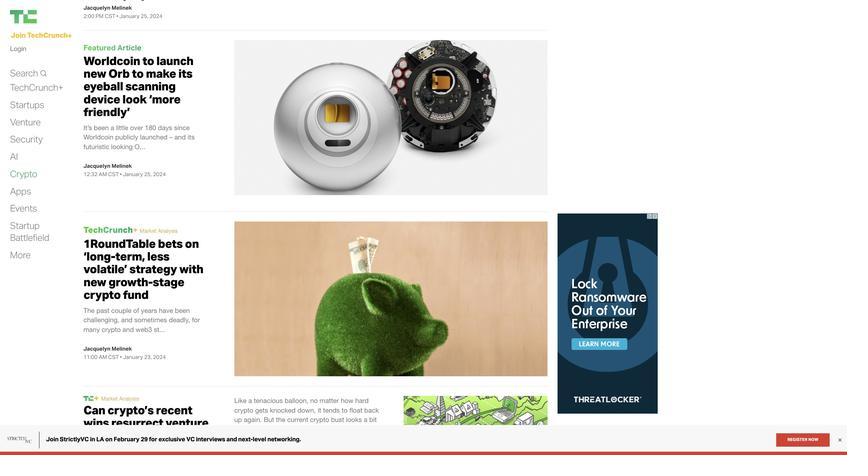 Task type: vqa. For each thing, say whether or not it's contained in the screenshot.
rightmost Market Analysis
yes



Task type: describe. For each thing, give the bounding box(es) containing it.
crypto down it
[[310, 416, 329, 424]]

publicly
[[115, 133, 138, 141]]

jacquelyn for 1roundtable bets on 'long-term, less volatile' strategy with new growth-stage crypto fund
[[84, 346, 110, 352]]

the
[[276, 416, 286, 424]]

bit
[[370, 416, 377, 424]]

matter
[[320, 397, 339, 405]]

featured
[[84, 43, 116, 52]]

market analysis link for 1roundtable bets on 'long-term, less volatile' strategy with new growth-stage crypto fund
[[140, 228, 178, 234]]

over
[[130, 124, 143, 132]]

worldcoin inside featured article worldcoin to launch new orb to make its eyeball scanning device look 'more friendly'
[[84, 54, 140, 68]]

couple
[[111, 307, 132, 315]]

market analysis for can crypto's recent wins resurrect venture interest?
[[101, 396, 139, 402]]

back
[[365, 407, 379, 415]]

• for worldcoin to launch new orb to make its eyeball scanning device look 'more friendly'
[[120, 171, 122, 178]]

miranda halpern link
[[119, 447, 162, 453]]

1roundtable bets on 'long-term, less volatile' strategy with new growth-stage crypto fund link
[[84, 237, 204, 302]]

apps link
[[10, 185, 31, 197]]

analysis for can crypto's recent wins resurrect venture interest?
[[119, 396, 139, 402]]

12:32
[[84, 171, 98, 178]]

1 horizontal spatial a
[[249, 397, 252, 405]]

1 vertical spatial techcrunch
[[84, 225, 133, 235]]

cst inside jacquelyn melinek 2:00 pm cst • january 25, 2024
[[105, 13, 115, 19]]

'long-
[[84, 249, 115, 264]]

term,
[[115, 249, 145, 264]]

how
[[341, 397, 354, 405]]

article
[[117, 43, 142, 52]]

launch
[[157, 54, 194, 68]]

but
[[264, 416, 274, 424]]

venture
[[10, 116, 41, 128]]

crypto inside the past couple of years have been challenging, and sometimes deadly, for many crypto and web3 st...
[[102, 326, 121, 334]]

cst for 1roundtable bets on 'long-term, less volatile' strategy with new growth-stage crypto fund
[[108, 354, 119, 361]]

• inside jacquelyn melinek 2:00 pm cst • january 25, 2024
[[116, 13, 118, 19]]

the past couple of years have been challenging, and sometimes deadly, for many crypto and web3 st...
[[84, 307, 200, 334]]

plus bold image
[[95, 397, 99, 401]]

2:00
[[84, 13, 94, 19]]

like a tenacious balloon, no matter how hard crypto gets knocked down, it tends to float back up again. but the current crypto bust looks a bit different.
[[235, 397, 379, 434]]

stage
[[153, 275, 184, 290]]

featured article worldcoin to launch new orb to make its eyeball scanning device look 'more friendly'
[[84, 43, 194, 119]]

analysis for 1roundtable bets on 'long-term, less volatile' strategy with new growth-stage crypto fund
[[158, 228, 178, 234]]

crypto inside 1roundtable bets on 'long-term, less volatile' strategy with new growth-stage crypto fund
[[84, 288, 121, 302]]

current
[[288, 416, 309, 424]]

apps
[[10, 185, 31, 197]]

1 vertical spatial techcrunch image
[[84, 397, 94, 402]]

join techcrunch +
[[11, 31, 72, 40]]

techcrunch inside the join techcrunch +
[[27, 31, 68, 39]]

cst for worldcoin to launch new orb to make its eyeball scanning device look 'more friendly'
[[108, 171, 119, 178]]

down,
[[298, 407, 316, 415]]

for
[[192, 317, 200, 324]]

looks
[[346, 416, 362, 424]]

startup battlefield
[[10, 220, 49, 244]]

join
[[11, 31, 26, 39]]

fund
[[123, 288, 149, 302]]

jacquelyn for worldcoin to launch new orb to make its eyeball scanning device look 'more friendly'
[[84, 163, 110, 169]]

0 horizontal spatial techcrunch image
[[10, 10, 37, 23]]

kenyan lawmakers recommends for worldcoin shutdown in the country. image
[[235, 40, 548, 195]]

since
[[174, 124, 190, 132]]

+
[[68, 31, 72, 40]]

jacquelyn inside jacquelyn melinek 2:00 pm cst • january 25, 2024
[[84, 4, 110, 11]]

–
[[169, 133, 173, 141]]

it's been a little over 180 days since worldcoin publicly launched – and its futuristic looking o...
[[84, 124, 195, 151]]

sometimes
[[134, 317, 167, 324]]

volatile'
[[84, 262, 127, 277]]

market analysis for 1roundtable bets on 'long-term, less volatile' strategy with new growth-stage crypto fund
[[140, 228, 178, 234]]

2 vertical spatial a
[[364, 416, 368, 424]]

melinek for worldcoin to launch new orb to make its eyeball scanning device look 'more friendly'
[[112, 163, 132, 169]]

recent
[[156, 403, 193, 418]]

events link
[[10, 203, 37, 215]]

different.
[[235, 426, 261, 434]]

january inside jacquelyn melinek 2:00 pm cst • january 25, 2024
[[119, 13, 140, 19]]

launched
[[140, 133, 168, 141]]

11:00
[[84, 354, 98, 361]]

more
[[10, 249, 31, 261]]

days
[[158, 124, 172, 132]]

years
[[141, 307, 157, 315]]

venture
[[166, 416, 209, 431]]

startup
[[10, 220, 40, 232]]

plus bold image
[[134, 229, 137, 232]]

techcrunch+ link
[[10, 82, 63, 94]]

crypto down like
[[235, 407, 254, 415]]

startups link
[[10, 99, 44, 111]]

pm
[[96, 13, 104, 19]]

can
[[84, 403, 105, 418]]

its inside "it's been a little over 180 days since worldcoin publicly launched – and its futuristic looking o..."
[[188, 133, 195, 141]]

new inside 1roundtable bets on 'long-term, less volatile' strategy with new growth-stage crypto fund
[[84, 275, 106, 290]]

crypto link
[[10, 168, 37, 180]]

web3
[[136, 326, 152, 334]]

friendly'
[[84, 104, 130, 119]]

up
[[235, 416, 242, 424]]

new inside featured article worldcoin to launch new orb to make its eyeball scanning device look 'more friendly'
[[84, 66, 106, 81]]

bets
[[158, 237, 183, 251]]

halpern
[[141, 447, 162, 453]]

1 jacquelyn melinek link from the top
[[84, 4, 132, 11]]

alex
[[84, 447, 95, 453]]

'more
[[149, 92, 181, 106]]

login
[[10, 45, 26, 53]]

am for worldcoin to launch new orb to make its eyeball scanning device look 'more friendly'
[[99, 171, 107, 178]]

worldcoin inside "it's been a little over 180 days since worldcoin publicly launched – and its futuristic looking o..."
[[84, 133, 113, 141]]

strategy
[[130, 262, 177, 277]]

past
[[97, 307, 110, 315]]

1 vertical spatial and
[[121, 317, 133, 324]]

no
[[311, 397, 318, 405]]

0 horizontal spatial techcrunch link
[[10, 10, 77, 23]]

,
[[117, 447, 118, 453]]

2024 inside jacquelyn melinek 2:00 pm cst • january 25, 2024
[[150, 13, 163, 19]]

to up scanning
[[143, 54, 154, 68]]

bust
[[331, 416, 344, 424]]

startup battlefield link
[[10, 220, 49, 244]]

it's
[[84, 124, 92, 132]]

orb
[[109, 66, 130, 81]]



Task type: locate. For each thing, give the bounding box(es) containing it.
• down looking
[[120, 171, 122, 178]]

1 horizontal spatial market analysis link
[[140, 228, 178, 234]]

with
[[179, 262, 204, 277]]

been
[[94, 124, 109, 132], [175, 307, 190, 315]]

techcrunch link
[[10, 10, 77, 23], [84, 397, 94, 402]]

1 vertical spatial its
[[188, 133, 195, 141]]

worldcoin
[[84, 54, 140, 68], [84, 133, 113, 141]]

techcrunch link up the join techcrunch +
[[10, 10, 77, 23]]

2 new from the top
[[84, 275, 106, 290]]

been inside "it's been a little over 180 days since worldcoin publicly launched – and its futuristic looking o..."
[[94, 124, 109, 132]]

wins
[[84, 416, 109, 431]]

1 am from the top
[[99, 171, 107, 178]]

crypto
[[10, 168, 37, 180]]

3 melinek from the top
[[112, 346, 132, 352]]

1 vertical spatial 2024
[[153, 171, 166, 178]]

1 vertical spatial january
[[123, 171, 143, 178]]

1 horizontal spatial techcrunch image
[[84, 397, 94, 402]]

2 worldcoin from the top
[[84, 133, 113, 141]]

to right orb
[[132, 66, 144, 81]]

market analysis link up bets
[[140, 228, 178, 234]]

can crypto's recent wins resurrect venture interest? alex wilhelm , miranda halpern
[[84, 403, 209, 453]]

crypto's
[[108, 403, 154, 418]]

2 vertical spatial 2024
[[153, 354, 166, 361]]

and down "couple"
[[121, 317, 133, 324]]

market analysis up bets
[[140, 228, 178, 234]]

security link
[[10, 133, 43, 145]]

25, inside the jacquelyn melinek 12:32 am cst • january 25, 2024
[[144, 171, 152, 178]]

0 vertical spatial jacquelyn melinek link
[[84, 4, 132, 11]]

cst right 12:32
[[108, 171, 119, 178]]

st...
[[154, 326, 165, 334]]

new
[[84, 66, 106, 81], [84, 275, 106, 290]]

1 new from the top
[[84, 66, 106, 81]]

a left bit on the bottom left
[[364, 416, 368, 424]]

0 vertical spatial •
[[116, 13, 118, 19]]

like
[[235, 397, 247, 405]]

more link
[[10, 249, 31, 261]]

2024 inside jacquelyn melinek 11:00 am cst • january 23, 2024
[[153, 354, 166, 361]]

crypto up past
[[84, 288, 121, 302]]

1 vertical spatial jacquelyn
[[84, 163, 110, 169]]

0 vertical spatial been
[[94, 124, 109, 132]]

0 vertical spatial 2024
[[150, 13, 163, 19]]

0 vertical spatial market analysis
[[140, 228, 178, 234]]

new left orb
[[84, 66, 106, 81]]

3 jacquelyn melinek link from the top
[[84, 346, 132, 352]]

jacquelyn up 12:32
[[84, 163, 110, 169]]

to inside like a tenacious balloon, no matter how hard crypto gets knocked down, it tends to float back up again. but the current crypto bust looks a bit different.
[[342, 407, 348, 415]]

green moss piggy bank with money in it image
[[235, 222, 548, 377]]

0 vertical spatial market
[[140, 228, 157, 234]]

• inside jacquelyn melinek 11:00 am cst • january 23, 2024
[[120, 354, 122, 361]]

jacquelyn inside jacquelyn melinek 11:00 am cst • january 23, 2024
[[84, 346, 110, 352]]

been inside the past couple of years have been challenging, and sometimes deadly, for many crypto and web3 st...
[[175, 307, 190, 315]]

jacquelyn melinek link for worldcoin to launch new orb to make its eyeball scanning device look 'more friendly'
[[84, 163, 132, 169]]

1 vertical spatial a
[[249, 397, 252, 405]]

to down how
[[342, 407, 348, 415]]

techcrunch image up join at top
[[10, 10, 37, 23]]

of
[[133, 307, 139, 315]]

0 vertical spatial melinek
[[112, 4, 132, 11]]

25, inside jacquelyn melinek 2:00 pm cst • january 25, 2024
[[141, 13, 148, 19]]

eyeball
[[84, 79, 123, 94]]

2 jacquelyn from the top
[[84, 163, 110, 169]]

2 vertical spatial jacquelyn
[[84, 346, 110, 352]]

0 vertical spatial analysis
[[158, 228, 178, 234]]

1 horizontal spatial been
[[175, 307, 190, 315]]

1 vertical spatial market analysis link
[[101, 396, 139, 402]]

market right plus bold icon
[[140, 228, 157, 234]]

cst inside the jacquelyn melinek 12:32 am cst • january 25, 2024
[[108, 171, 119, 178]]

events
[[10, 203, 37, 214]]

worldcoin down featured
[[84, 54, 140, 68]]

jacquelyn up 11:00
[[84, 346, 110, 352]]

1 horizontal spatial market analysis
[[140, 228, 178, 234]]

jacquelyn melinek link
[[84, 4, 132, 11], [84, 163, 132, 169], [84, 346, 132, 352]]

0 vertical spatial techcrunch image
[[10, 10, 37, 23]]

2 am from the top
[[99, 354, 107, 361]]

and
[[175, 133, 186, 141], [121, 317, 133, 324], [123, 326, 134, 334]]

0 vertical spatial its
[[179, 66, 193, 81]]

melinek inside the jacquelyn melinek 12:32 am cst • january 25, 2024
[[112, 163, 132, 169]]

1 worldcoin from the top
[[84, 54, 140, 68]]

january inside jacquelyn melinek 11:00 am cst • january 23, 2024
[[123, 354, 143, 361]]

login link
[[10, 43, 26, 55]]

advertisement element
[[558, 214, 658, 414]]

• for 1roundtable bets on 'long-term, less volatile' strategy with new growth-stage crypto fund
[[120, 354, 122, 361]]

am
[[99, 171, 107, 178], [99, 354, 107, 361]]

1 vertical spatial market
[[101, 396, 118, 402]]

hard
[[356, 397, 369, 405]]

jacquelyn inside the jacquelyn melinek 12:32 am cst • january 25, 2024
[[84, 163, 110, 169]]

many
[[84, 326, 100, 334]]

1 vertical spatial 25,
[[144, 171, 152, 178]]

• right pm
[[116, 13, 118, 19]]

futuristic
[[84, 143, 109, 151]]

0 vertical spatial cst
[[105, 13, 115, 19]]

interest?
[[84, 429, 134, 444]]

january for worldcoin to launch new orb to make its eyeball scanning device look 'more friendly'
[[123, 171, 143, 178]]

am for 1roundtable bets on 'long-term, less volatile' strategy with new growth-stage crypto fund
[[99, 354, 107, 361]]

crypto down challenging,
[[102, 326, 121, 334]]

its inside featured article worldcoin to launch new orb to make its eyeball scanning device look 'more friendly'
[[179, 66, 193, 81]]

1 horizontal spatial market
[[140, 228, 157, 234]]

less
[[147, 249, 170, 264]]

1 vertical spatial analysis
[[119, 396, 139, 402]]

search
[[10, 67, 38, 79]]

• left 23,
[[120, 354, 122, 361]]

its down "since" at the left of the page
[[188, 133, 195, 141]]

2 jacquelyn melinek link from the top
[[84, 163, 132, 169]]

1 horizontal spatial techcrunch link
[[84, 397, 94, 402]]

cst
[[105, 13, 115, 19], [108, 171, 119, 178], [108, 354, 119, 361]]

melinek inside jacquelyn melinek 2:00 pm cst • january 25, 2024
[[112, 4, 132, 11]]

1 jacquelyn from the top
[[84, 4, 110, 11]]

ai link
[[10, 151, 18, 163]]

been up deadly,
[[175, 307, 190, 315]]

worldcoin up futuristic
[[84, 133, 113, 141]]

1roundtable bets on 'long-term, less volatile' strategy with new growth-stage crypto fund
[[84, 237, 204, 302]]

its right make
[[179, 66, 193, 81]]

cst right pm
[[105, 13, 115, 19]]

0 vertical spatial techcrunch link
[[10, 10, 77, 23]]

am right 12:32
[[99, 171, 107, 178]]

again.
[[244, 416, 262, 424]]

jacquelyn melinek link up pm
[[84, 4, 132, 11]]

been right it's
[[94, 124, 109, 132]]

alex wilhelm link
[[84, 447, 117, 453]]

device
[[84, 92, 120, 106]]

cst inside jacquelyn melinek 11:00 am cst • january 23, 2024
[[108, 354, 119, 361]]

2024 for worldcoin to launch new orb to make its eyeball scanning device look 'more friendly'
[[153, 171, 166, 178]]

a left little
[[111, 124, 114, 132]]

0 horizontal spatial analysis
[[119, 396, 139, 402]]

1 vertical spatial been
[[175, 307, 190, 315]]

analysis up bets
[[158, 228, 178, 234]]

market for 1roundtable bets on 'long-term, less volatile' strategy with new growth-stage crypto fund
[[140, 228, 157, 234]]

and inside "it's been a little over 180 days since worldcoin publicly launched – and its futuristic looking o..."
[[175, 133, 186, 141]]

cst right 11:00
[[108, 354, 119, 361]]

techcrunch
[[27, 31, 68, 39], [84, 225, 133, 235]]

1 vertical spatial market analysis
[[101, 396, 139, 402]]

miranda
[[119, 447, 140, 453]]

0 horizontal spatial been
[[94, 124, 109, 132]]

0 vertical spatial jacquelyn
[[84, 4, 110, 11]]

0 vertical spatial market analysis link
[[140, 228, 178, 234]]

search image
[[40, 70, 47, 77]]

0 vertical spatial new
[[84, 66, 106, 81]]

2 vertical spatial •
[[120, 354, 122, 361]]

1 vertical spatial jacquelyn melinek link
[[84, 163, 132, 169]]

jacquelyn melinek link up 11:00
[[84, 346, 132, 352]]

market
[[140, 228, 157, 234], [101, 396, 118, 402]]

0 horizontal spatial techcrunch
[[27, 31, 68, 39]]

0 vertical spatial january
[[119, 13, 140, 19]]

growth-
[[109, 275, 153, 290]]

a right like
[[249, 397, 252, 405]]

0 horizontal spatial market
[[101, 396, 118, 402]]

am inside the jacquelyn melinek 12:32 am cst • january 25, 2024
[[99, 171, 107, 178]]

0 horizontal spatial market analysis link
[[101, 396, 139, 402]]

market analysis link for can crypto's recent wins resurrect venture interest?
[[101, 396, 139, 402]]

a inside "it's been a little over 180 days since worldcoin publicly launched – and its futuristic looking o..."
[[111, 124, 114, 132]]

can crypto's recent wins resurrect venture interest? link
[[84, 403, 209, 444]]

resurrect
[[111, 416, 163, 431]]

0 vertical spatial 25,
[[141, 13, 148, 19]]

• inside the jacquelyn melinek 12:32 am cst • january 25, 2024
[[120, 171, 122, 178]]

market analysis
[[140, 228, 178, 234], [101, 396, 139, 402]]

market analysis link up crypto's
[[101, 396, 139, 402]]

am right 11:00
[[99, 354, 107, 361]]

1 vertical spatial cst
[[108, 171, 119, 178]]

january left 23,
[[123, 354, 143, 361]]

deadly,
[[169, 317, 190, 324]]

1 vertical spatial new
[[84, 275, 106, 290]]

its
[[179, 66, 193, 81], [188, 133, 195, 141]]

venture link
[[10, 116, 41, 128]]

2 vertical spatial melinek
[[112, 346, 132, 352]]

market analysis link
[[140, 228, 178, 234], [101, 396, 139, 402]]

techcrunch right join at top
[[27, 31, 68, 39]]

and right –
[[175, 133, 186, 141]]

jacquelyn melinek 12:32 am cst • january 25, 2024
[[84, 163, 166, 178]]

looking
[[111, 143, 133, 151]]

market analysis up crypto's
[[101, 396, 139, 402]]

january
[[119, 13, 140, 19], [123, 171, 143, 178], [123, 354, 143, 361]]

2 horizontal spatial a
[[364, 416, 368, 424]]

have
[[159, 307, 173, 315]]

jacquelyn up pm
[[84, 4, 110, 11]]

jacquelyn
[[84, 4, 110, 11], [84, 163, 110, 169], [84, 346, 110, 352]]

the
[[84, 307, 95, 315]]

0 horizontal spatial a
[[111, 124, 114, 132]]

melinek inside jacquelyn melinek 11:00 am cst • january 23, 2024
[[112, 346, 132, 352]]

1 melinek from the top
[[112, 4, 132, 11]]

1 vertical spatial worldcoin
[[84, 133, 113, 141]]

little
[[116, 124, 128, 132]]

2 vertical spatial january
[[123, 354, 143, 361]]

january down 'o...'
[[123, 171, 143, 178]]

worldcoin to launch new orb to make its eyeball scanning device look 'more friendly' link
[[84, 54, 194, 119]]

new down 'long- at the left
[[84, 275, 106, 290]]

1 vertical spatial am
[[99, 354, 107, 361]]

2 vertical spatial cst
[[108, 354, 119, 361]]

battlefield
[[10, 232, 49, 244]]

techcrunch+
[[10, 82, 63, 93]]

0 vertical spatial am
[[99, 171, 107, 178]]

knocked
[[270, 407, 296, 415]]

2 vertical spatial and
[[123, 326, 134, 334]]

2 vertical spatial jacquelyn melinek link
[[84, 346, 132, 352]]

make
[[146, 66, 176, 81]]

1 vertical spatial techcrunch link
[[84, 397, 94, 402]]

1 horizontal spatial techcrunch
[[84, 225, 133, 235]]

1 horizontal spatial analysis
[[158, 228, 178, 234]]

0 vertical spatial techcrunch
[[27, 31, 68, 39]]

techcrunch link left plus bold image
[[84, 397, 94, 402]]

january right pm
[[119, 13, 140, 19]]

scanning
[[126, 79, 176, 94]]

3 jacquelyn from the top
[[84, 346, 110, 352]]

0 vertical spatial a
[[111, 124, 114, 132]]

23,
[[144, 354, 152, 361]]

0 vertical spatial and
[[175, 133, 186, 141]]

jacquelyn melinek 11:00 am cst • january 23, 2024
[[84, 346, 166, 361]]

1 vertical spatial •
[[120, 171, 122, 178]]

0 horizontal spatial market analysis
[[101, 396, 139, 402]]

tends
[[323, 407, 340, 415]]

ai
[[10, 151, 18, 162]]

25, for jacquelyn melinek 12:32 am cst • january 25, 2024
[[144, 171, 152, 178]]

security
[[10, 133, 43, 145]]

balloon,
[[285, 397, 309, 405]]

market for can crypto's recent wins resurrect venture interest?
[[101, 396, 118, 402]]

gets
[[255, 407, 268, 415]]

wilhelm
[[96, 447, 117, 453]]

techcrunch up 1roundtable
[[84, 225, 133, 235]]

analysis
[[158, 228, 178, 234], [119, 396, 139, 402]]

2024 for 1roundtable bets on 'long-term, less volatile' strategy with new growth-stage crypto fund
[[153, 354, 166, 361]]

techcrunch image
[[10, 10, 37, 23], [84, 397, 94, 402]]

techcrunch image left plus bold image
[[84, 397, 94, 402]]

2024 inside the jacquelyn melinek 12:32 am cst • january 25, 2024
[[153, 171, 166, 178]]

jacquelyn melinek link for 1roundtable bets on 'long-term, less volatile' strategy with new growth-stage crypto fund
[[84, 346, 132, 352]]

january for 1roundtable bets on 'long-term, less volatile' strategy with new growth-stage crypto fund
[[123, 354, 143, 361]]

am inside jacquelyn melinek 11:00 am cst • january 23, 2024
[[99, 354, 107, 361]]

market right plus bold image
[[101, 396, 118, 402]]

january inside the jacquelyn melinek 12:32 am cst • january 25, 2024
[[123, 171, 143, 178]]

analysis up crypto's
[[119, 396, 139, 402]]

1 vertical spatial melinek
[[112, 163, 132, 169]]

to
[[143, 54, 154, 68], [132, 66, 144, 81], [342, 407, 348, 415]]

melinek for 1roundtable bets on 'long-term, less volatile' strategy with new growth-stage crypto fund
[[112, 346, 132, 352]]

25, for jacquelyn melinek 2:00 pm cst • january 25, 2024
[[141, 13, 148, 19]]

jacquelyn melinek link up 12:32
[[84, 163, 132, 169]]

2 melinek from the top
[[112, 163, 132, 169]]

and left 'web3'
[[123, 326, 134, 334]]

0 vertical spatial worldcoin
[[84, 54, 140, 68]]



